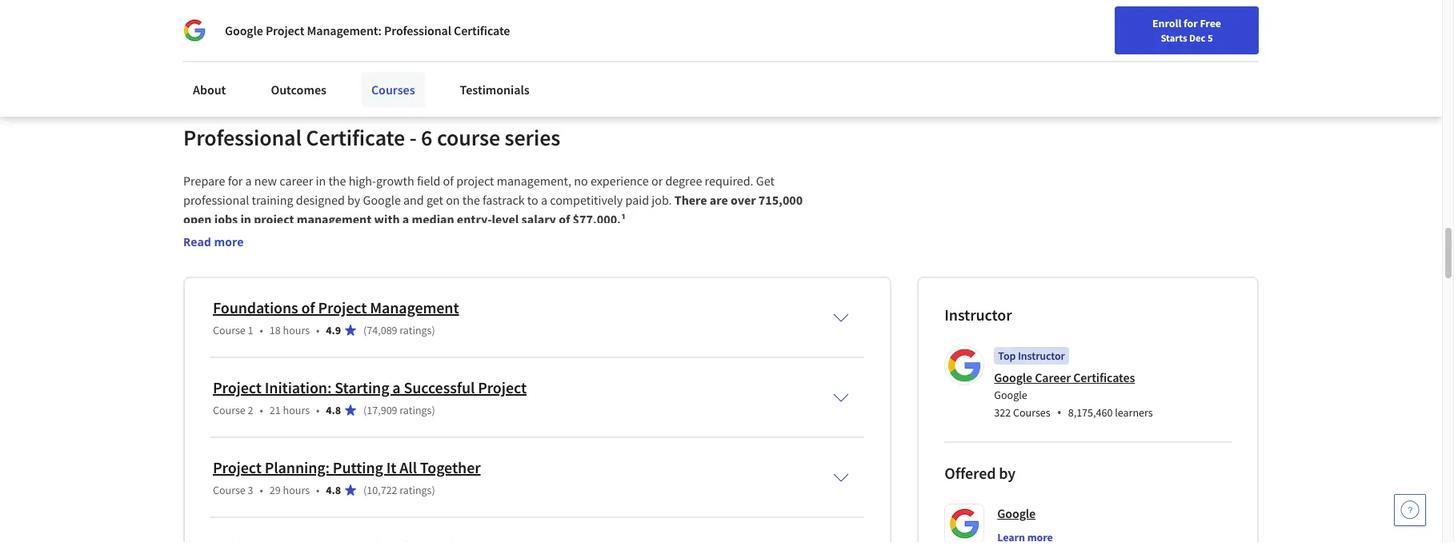 Task type: vqa. For each thing, say whether or not it's contained in the screenshot.
COURSE 1 • 18 HOURS •
yes



Task type: locate. For each thing, give the bounding box(es) containing it.
1 horizontal spatial for
[[1184, 16, 1198, 30]]

on right it
[[254, 24, 268, 40]]

1
[[248, 324, 253, 338]]

1 course from the top
[[213, 324, 246, 338]]

project initiation: starting a successful project link
[[213, 378, 527, 398]]

2 4.8 from the top
[[326, 484, 341, 498]]

courses up - at the top
[[371, 82, 415, 98]]

0 horizontal spatial instructor
[[945, 305, 1012, 325]]

of inside there are over 715,000 open jobs in project management with a median entry-level salary of $77,000.¹
[[559, 211, 570, 227]]

by inside prepare for a new career in the high-growth field of project management, no experience or degree required. get professional training designed by google and get on the fastrack to a competitively paid job.
[[347, 192, 360, 208]]

1 horizontal spatial and
[[403, 192, 424, 208]]

of up course 1 • 18 hours •
[[301, 298, 315, 318]]

2 vertical spatial (
[[363, 484, 367, 498]]

0 vertical spatial ratings
[[400, 324, 432, 338]]

4.8 down the starting
[[326, 404, 341, 418]]

of right salary
[[559, 211, 570, 227]]

3 hours from the top
[[283, 484, 310, 498]]

2 vertical spatial course
[[213, 484, 246, 498]]

ratings down successful
[[400, 404, 432, 418]]

• left 8,175,460
[[1057, 404, 1062, 422]]

project down the training
[[254, 211, 294, 227]]

the up the entry-
[[462, 192, 480, 208]]

1 vertical spatial certificate
[[306, 123, 405, 152]]

• right 1
[[260, 324, 263, 338]]

3 ratings from the top
[[400, 484, 432, 498]]

learners
[[1115, 406, 1153, 420]]

a
[[245, 173, 252, 189], [541, 192, 548, 208], [403, 211, 409, 227], [392, 378, 401, 398]]

google career certificates link
[[994, 370, 1135, 386]]

1 vertical spatial 4.8
[[326, 484, 341, 498]]

in right jobs
[[240, 211, 251, 227]]

a right with
[[403, 211, 409, 227]]

1 vertical spatial project
[[254, 211, 294, 227]]

in left your
[[364, 24, 374, 40]]

( down the starting
[[363, 404, 367, 418]]

0 vertical spatial instructor
[[945, 305, 1012, 325]]

0 vertical spatial )
[[432, 324, 435, 338]]

course for foundations of project management
[[213, 324, 246, 338]]

0 vertical spatial for
[[1184, 16, 1198, 30]]

1 ratings from the top
[[400, 324, 432, 338]]

1 horizontal spatial on
[[446, 192, 460, 208]]

course
[[213, 324, 246, 338], [213, 404, 246, 418], [213, 484, 246, 498]]

a left the new
[[245, 173, 252, 189]]

4.8 down project planning: putting it all together link on the left bottom of page
[[326, 484, 341, 498]]

for up professional
[[228, 173, 243, 189]]

certificate up high-
[[306, 123, 405, 152]]

2 ) from the top
[[432, 404, 435, 418]]

• right 2
[[260, 404, 263, 418]]

1 horizontal spatial in
[[316, 173, 326, 189]]

2 vertical spatial ratings
[[400, 484, 432, 498]]

hours right 29
[[283, 484, 310, 498]]

0 vertical spatial the
[[329, 173, 346, 189]]

and left get
[[403, 192, 424, 208]]

over
[[731, 192, 756, 208]]

hours right 21
[[283, 404, 310, 418]]

6
[[421, 123, 433, 152]]

2 ( from the top
[[363, 404, 367, 418]]

1 ( from the top
[[363, 324, 367, 338]]

1 4.8 from the top
[[326, 404, 341, 418]]

0 vertical spatial of
[[443, 173, 454, 189]]

degree
[[665, 173, 702, 189]]

1 horizontal spatial of
[[443, 173, 454, 189]]

project planning: putting it all together link
[[213, 458, 481, 478]]

0 vertical spatial courses
[[371, 82, 415, 98]]

1 vertical spatial professional
[[183, 123, 302, 152]]

project initiation: starting a successful project
[[213, 378, 527, 398]]

google left social
[[225, 22, 263, 38]]

0 horizontal spatial the
[[329, 173, 346, 189]]

certificate up testimonials link
[[454, 22, 510, 38]]

entry-
[[457, 211, 492, 227]]

2 vertical spatial of
[[301, 298, 315, 318]]

21
[[270, 404, 281, 418]]

designed
[[296, 192, 345, 208]]

instructor
[[945, 305, 1012, 325], [1018, 349, 1065, 364]]

1 horizontal spatial certificate
[[454, 22, 510, 38]]

0 horizontal spatial project
[[254, 211, 294, 227]]

course left 2
[[213, 404, 246, 418]]

3
[[248, 484, 253, 498]]

0 horizontal spatial courses
[[371, 82, 415, 98]]

get
[[756, 173, 775, 189]]

0 vertical spatial project
[[456, 173, 494, 189]]

1 hours from the top
[[283, 324, 310, 338]]

course for project planning: putting it all together
[[213, 484, 246, 498]]

project
[[456, 173, 494, 189], [254, 211, 294, 227]]

courses
[[371, 82, 415, 98], [1013, 406, 1051, 420]]

project up 4.9
[[318, 298, 367, 318]]

ratings down all
[[400, 484, 432, 498]]

google image
[[183, 19, 206, 42]]

0 horizontal spatial for
[[228, 173, 243, 189]]

1 vertical spatial the
[[462, 192, 480, 208]]

None search field
[[228, 10, 612, 42]]

hours right 18
[[283, 324, 310, 338]]

for inside enroll for free starts dec 5
[[1184, 16, 1198, 30]]

help center image
[[1401, 501, 1420, 520]]

there are over 715,000 open jobs in project management with a median entry-level salary of $77,000.¹
[[183, 192, 806, 227]]

by down high-
[[347, 192, 360, 208]]

0 vertical spatial course
[[213, 324, 246, 338]]

google inside prepare for a new career in the high-growth field of project management, no experience or degree required. get professional training designed by google and get on the fastrack to a competitively paid job.
[[363, 192, 401, 208]]

)
[[432, 324, 435, 338], [432, 404, 435, 418], [432, 484, 435, 498]]

project inside prepare for a new career in the high-growth field of project management, no experience or degree required. get professional training designed by google and get on the fastrack to a competitively paid job.
[[456, 173, 494, 189]]

instructor inside top instructor google career certificates google 322 courses • 8,175,460 learners
[[1018, 349, 1065, 364]]

read more button
[[183, 234, 244, 251]]

experience
[[591, 173, 649, 189]]

ratings for management
[[400, 324, 432, 338]]

0 horizontal spatial professional
[[183, 123, 302, 152]]

course left 1
[[213, 324, 246, 338]]

1 vertical spatial by
[[999, 464, 1016, 484]]

on right get
[[446, 192, 460, 208]]

course left 3
[[213, 484, 246, 498]]

2 ratings from the top
[[400, 404, 432, 418]]

1 vertical spatial in
[[316, 173, 326, 189]]

1 vertical spatial on
[[446, 192, 460, 208]]

on inside prepare for a new career in the high-growth field of project management, no experience or degree required. get professional training designed by google and get on the fastrack to a competitively paid job.
[[446, 192, 460, 208]]

1 vertical spatial course
[[213, 404, 246, 418]]

0 horizontal spatial in
[[240, 211, 251, 227]]

instructor up career at the bottom right of the page
[[1018, 349, 1065, 364]]

2 vertical spatial )
[[432, 484, 435, 498]]

of right field
[[443, 173, 454, 189]]

0 vertical spatial 4.8
[[326, 404, 341, 418]]

course 1 • 18 hours •
[[213, 324, 320, 338]]

of inside prepare for a new career in the high-growth field of project management, no experience or degree required. get professional training designed by google and get on the fastrack to a competitively paid job.
[[443, 173, 454, 189]]

professional up the new
[[183, 123, 302, 152]]

1 horizontal spatial the
[[462, 192, 480, 208]]

1 vertical spatial )
[[432, 404, 435, 418]]

• down the planning:
[[316, 484, 320, 498]]

in inside prepare for a new career in the high-growth field of project management, no experience or degree required. get professional training designed by google and get on the fastrack to a competitively paid job.
[[316, 173, 326, 189]]

testimonials link
[[450, 72, 539, 107]]

1 vertical spatial for
[[228, 173, 243, 189]]

1 vertical spatial of
[[559, 211, 570, 227]]

0 vertical spatial in
[[364, 24, 374, 40]]

1 vertical spatial courses
[[1013, 406, 1051, 420]]

322
[[994, 406, 1011, 420]]

ratings
[[400, 324, 432, 338], [400, 404, 432, 418], [400, 484, 432, 498]]

0 vertical spatial by
[[347, 192, 360, 208]]

english button
[[1107, 0, 1203, 52]]

certificate
[[454, 22, 510, 38], [306, 123, 405, 152]]

in inside there are over 715,000 open jobs in project management with a median entry-level salary of $77,000.¹
[[240, 211, 251, 227]]

( right 4.9
[[363, 324, 367, 338]]

1 vertical spatial hours
[[283, 404, 310, 418]]

3 course from the top
[[213, 484, 246, 498]]

in up "designed"
[[316, 173, 326, 189]]

2 horizontal spatial of
[[559, 211, 570, 227]]

) down together
[[432, 484, 435, 498]]

) down management
[[432, 324, 435, 338]]

hours
[[283, 324, 310, 338], [283, 404, 310, 418], [283, 484, 310, 498]]

course 2 • 21 hours •
[[213, 404, 320, 418]]

project up 2
[[213, 378, 262, 398]]

0 vertical spatial professional
[[384, 22, 451, 38]]

media
[[304, 24, 338, 40]]

by right offered
[[999, 464, 1016, 484]]

1 horizontal spatial courses
[[1013, 406, 1051, 420]]

0 horizontal spatial by
[[347, 192, 360, 208]]

google project management: professional certificate
[[225, 22, 510, 38]]

level
[[492, 211, 519, 227]]

for inside prepare for a new career in the high-growth field of project management, no experience or degree required. get professional training designed by google and get on the fastrack to a competitively paid job.
[[228, 173, 243, 189]]

the left high-
[[329, 173, 346, 189]]

project planning: putting it all together
[[213, 458, 481, 478]]

ratings down management
[[400, 324, 432, 338]]

read
[[183, 235, 211, 250]]

management,
[[497, 173, 572, 189]]

for
[[1184, 16, 1198, 30], [228, 173, 243, 189]]

together
[[420, 458, 481, 478]]

salary
[[522, 211, 556, 227]]

of
[[443, 173, 454, 189], [559, 211, 570, 227], [301, 298, 315, 318]]

professional
[[384, 22, 451, 38], [183, 123, 302, 152]]

about
[[193, 82, 226, 98]]

1 horizontal spatial professional
[[384, 22, 451, 38]]

for up dec
[[1184, 16, 1198, 30]]

social
[[271, 24, 302, 40]]

1 vertical spatial and
[[403, 192, 424, 208]]

4.9
[[326, 324, 341, 338]]

and
[[340, 24, 361, 40], [403, 192, 424, 208]]

1 horizontal spatial instructor
[[1018, 349, 1065, 364]]

3 ( from the top
[[363, 484, 367, 498]]

in for your
[[364, 24, 374, 40]]

( down putting
[[363, 484, 367, 498]]

google down top
[[994, 370, 1033, 386]]

and right media
[[340, 24, 361, 40]]

successful
[[404, 378, 475, 398]]

are
[[710, 192, 728, 208]]

project
[[266, 22, 305, 38], [318, 298, 367, 318], [213, 378, 262, 398], [478, 378, 527, 398], [213, 458, 262, 478]]

high-
[[349, 173, 376, 189]]

google up with
[[363, 192, 401, 208]]

2 vertical spatial hours
[[283, 484, 310, 498]]

2 vertical spatial in
[[240, 211, 251, 227]]

0 horizontal spatial certificate
[[306, 123, 405, 152]]

1 vertical spatial (
[[363, 404, 367, 418]]

0 vertical spatial (
[[363, 324, 367, 338]]

0 vertical spatial certificate
[[454, 22, 510, 38]]

and inside prepare for a new career in the high-growth field of project management, no experience or degree required. get professional training designed by google and get on the fastrack to a competitively paid job.
[[403, 192, 424, 208]]

3 ) from the top
[[432, 484, 435, 498]]

2 horizontal spatial in
[[364, 24, 374, 40]]

more
[[214, 235, 244, 250]]

courses inside top instructor google career certificates google 322 courses • 8,175,460 learners
[[1013, 406, 1051, 420]]

0 vertical spatial hours
[[283, 324, 310, 338]]

project up fastrack
[[456, 173, 494, 189]]

1 vertical spatial ratings
[[400, 404, 432, 418]]

free
[[1200, 16, 1222, 30]]

0 vertical spatial on
[[254, 24, 268, 40]]

0 vertical spatial and
[[340, 24, 361, 40]]

2 hours from the top
[[283, 404, 310, 418]]

1 horizontal spatial project
[[456, 173, 494, 189]]

career
[[280, 173, 313, 189]]

coursera career certificate image
[[957, 0, 1223, 89]]

professional up "courses" link
[[384, 22, 451, 38]]

29
[[270, 484, 281, 498]]

prepare for a new career in the high-growth field of project management, no experience or degree required. get professional training designed by google and get on the fastrack to a competitively paid job.
[[183, 173, 777, 208]]

1 vertical spatial instructor
[[1018, 349, 1065, 364]]

certificates
[[1074, 370, 1135, 386]]

show notifications image
[[1226, 20, 1246, 39]]

0 horizontal spatial and
[[340, 24, 361, 40]]

1 ) from the top
[[432, 324, 435, 338]]

review
[[475, 24, 510, 40]]

2 course from the top
[[213, 404, 246, 418]]

715,000
[[759, 192, 803, 208]]

courses right 322
[[1013, 406, 1051, 420]]

google down offered by
[[998, 506, 1036, 522]]

series
[[505, 123, 561, 152]]

) for a
[[432, 404, 435, 418]]

) down successful
[[432, 404, 435, 418]]

instructor up top
[[945, 305, 1012, 325]]

foundations
[[213, 298, 298, 318]]

foundations of project management
[[213, 298, 459, 318]]



Task type: describe. For each thing, give the bounding box(es) containing it.
$77,000.¹
[[573, 211, 626, 227]]

offered by
[[945, 464, 1016, 484]]

about link
[[183, 72, 236, 107]]

( for project
[[363, 324, 367, 338]]

1 horizontal spatial by
[[999, 464, 1016, 484]]

all
[[400, 458, 417, 478]]

field
[[417, 173, 441, 189]]

a right 'to'
[[541, 192, 548, 208]]

( 10,722 ratings )
[[363, 484, 435, 498]]

-
[[410, 123, 417, 152]]

) for management
[[432, 324, 435, 338]]

enroll for free starts dec 5
[[1153, 16, 1222, 44]]

training
[[252, 192, 293, 208]]

74,089
[[367, 324, 397, 338]]

hours for planning:
[[283, 484, 310, 498]]

paid
[[626, 192, 649, 208]]

competitively
[[550, 192, 623, 208]]

• inside top instructor google career certificates google 322 courses • 8,175,460 learners
[[1057, 404, 1062, 422]]

18
[[270, 324, 281, 338]]

2
[[248, 404, 253, 418]]

0 horizontal spatial on
[[254, 24, 268, 40]]

( 74,089 ratings )
[[363, 324, 435, 338]]

course 3 • 29 hours •
[[213, 484, 320, 498]]

project right successful
[[478, 378, 527, 398]]

read more
[[183, 235, 244, 250]]

( for putting
[[363, 484, 367, 498]]

career
[[1035, 370, 1071, 386]]

there
[[675, 192, 707, 208]]

in for project
[[240, 211, 251, 227]]

top instructor google career certificates google 322 courses • 8,175,460 learners
[[994, 349, 1153, 422]]

ratings for it
[[400, 484, 432, 498]]

no
[[574, 173, 588, 189]]

share
[[211, 24, 241, 40]]

get
[[427, 192, 443, 208]]

to
[[527, 192, 539, 208]]

• right 3
[[260, 484, 263, 498]]

english
[[1135, 18, 1174, 34]]

project up 3
[[213, 458, 262, 478]]

initiation:
[[265, 378, 332, 398]]

10,722
[[367, 484, 397, 498]]

professional certificate - 6 course series
[[183, 123, 561, 152]]

prepare
[[183, 173, 225, 189]]

( for starting
[[363, 404, 367, 418]]

management
[[370, 298, 459, 318]]

median
[[412, 211, 454, 227]]

4.8 for starting
[[326, 404, 341, 418]]

outcomes
[[271, 82, 327, 98]]

google link
[[998, 504, 1036, 524]]

) for it
[[432, 484, 435, 498]]

4.8 for putting
[[326, 484, 341, 498]]

a inside there are over 715,000 open jobs in project management with a median entry-level salary of $77,000.¹
[[403, 211, 409, 227]]

( 17,909 ratings )
[[363, 404, 435, 418]]

job.
[[652, 192, 672, 208]]

google career certificates image
[[947, 348, 982, 384]]

for for enroll
[[1184, 16, 1198, 30]]

hours for of
[[283, 324, 310, 338]]

project right it
[[266, 22, 305, 38]]

google up 322
[[994, 388, 1028, 403]]

for for prepare
[[228, 173, 243, 189]]

testimonials
[[460, 82, 530, 98]]

growth
[[376, 173, 414, 189]]

starts
[[1161, 31, 1188, 44]]

8,175,460
[[1068, 406, 1113, 420]]

course
[[437, 123, 500, 152]]

a up ( 17,909 ratings )
[[392, 378, 401, 398]]

it
[[244, 24, 252, 40]]

enroll
[[1153, 16, 1182, 30]]

courses link
[[362, 72, 425, 107]]

open
[[183, 211, 212, 227]]

course for project initiation: starting a successful project
[[213, 404, 246, 418]]

outcomes link
[[261, 72, 336, 107]]

dec
[[1189, 31, 1206, 44]]

project inside there are over 715,000 open jobs in project management with a median entry-level salary of $77,000.¹
[[254, 211, 294, 227]]

or
[[652, 173, 663, 189]]

ratings for a
[[400, 404, 432, 418]]

hours for initiation:
[[283, 404, 310, 418]]

• down 'initiation:'
[[316, 404, 320, 418]]

performance
[[403, 24, 472, 40]]

starting
[[335, 378, 389, 398]]

top
[[998, 349, 1016, 364]]

offered
[[945, 464, 996, 484]]

fastrack
[[483, 192, 525, 208]]

5
[[1208, 31, 1213, 44]]

management
[[297, 211, 372, 227]]

your
[[376, 24, 401, 40]]

share it on social media and in your performance review
[[211, 24, 510, 40]]

required.
[[705, 173, 754, 189]]

0 horizontal spatial of
[[301, 298, 315, 318]]

• left 4.9
[[316, 324, 320, 338]]

17,909
[[367, 404, 397, 418]]

planning:
[[265, 458, 330, 478]]

new
[[254, 173, 277, 189]]

management:
[[307, 22, 382, 38]]



